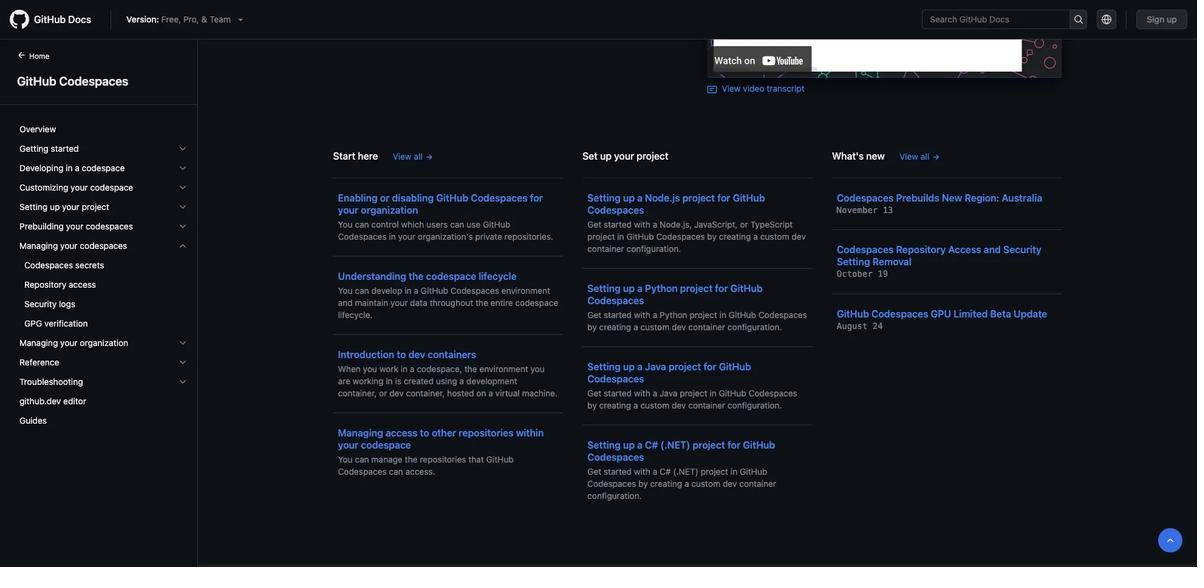 Task type: describe. For each thing, give the bounding box(es) containing it.
in inside setting up a node.js project for github codespaces get started with a node.js, javascript, or typescript project in github codespaces by creating a custom dev container configuration.
[[618, 232, 625, 242]]

access for repository
[[69, 280, 96, 290]]

access
[[949, 244, 982, 256]]

logs
[[59, 299, 75, 309]]

customizing your codespace
[[19, 183, 133, 193]]

started inside dropdown button
[[51, 144, 79, 154]]

view for codespaces prebuilds new region: australia
[[900, 151, 919, 161]]

node.js
[[645, 192, 681, 204]]

1 vertical spatial java
[[660, 388, 678, 398]]

repository inside codespaces repository access and security setting removal october 19
[[897, 244, 946, 256]]

codespace inside developing in a codespace dropdown button
[[82, 163, 125, 173]]

develop
[[372, 286, 403, 296]]

creating inside setting up a java project for github codespaces get started with a java project in github codespaces by creating a custom dev container configuration.
[[600, 400, 632, 411]]

getting started
[[19, 144, 79, 154]]

1 vertical spatial (.net)
[[674, 467, 699, 477]]

developing in a codespace button
[[15, 159, 193, 178]]

github codespaces
[[17, 74, 128, 88]]

by inside setting up a node.js project for github codespaces get started with a node.js, javascript, or typescript project in github codespaces by creating a custom dev container configuration.
[[708, 232, 717, 242]]

setting up a java project for github codespaces get started with a java project in github codespaces by creating a custom dev container configuration.
[[588, 361, 798, 411]]

security logs
[[24, 299, 75, 309]]

prebuilding your codespaces
[[19, 222, 133, 232]]

the inside the managing access to other repositories within your codespace you can manage the repositories that github codespaces can access.
[[405, 455, 418, 465]]

view video transcript link
[[708, 84, 805, 94]]

october 19 element
[[837, 269, 889, 279]]

gpg verification link
[[15, 314, 193, 334]]

in inside dropdown button
[[66, 163, 73, 173]]

codespaces inside codespaces repository access and security setting removal october 19
[[837, 244, 894, 256]]

up for setting up a c# (.net) project for github codespaces get started with a c# (.net) project in github codespaces by creating a custom dev container configuration.
[[623, 439, 635, 451]]

github.dev editor link
[[15, 392, 193, 411]]

or inside 'enabling or disabling github codespaces for your organization you can control which users can use github codespaces in your organization's private repositories.'
[[380, 192, 390, 204]]

or inside introduction to dev containers when you work in a codespace, the environment you are working in is created using a development container, or dev container, hosted on a virtual machine.
[[379, 388, 387, 398]]

sc 9kayk9 0 image for managing your codespaces
[[178, 241, 188, 251]]

troubleshooting
[[19, 377, 83, 387]]

a inside understanding the codespace lifecycle you can develop in a github codespaces environment and maintain your data throughout the entire codespace lifecycle.
[[414, 286, 419, 296]]

container inside setting up a python project for github codespaces get started with a python project in github codespaces by creating a custom dev container configuration.
[[689, 322, 726, 332]]

and inside codespaces repository access and security setting removal october 19
[[984, 244, 1001, 256]]

enabling or disabling github codespaces for your organization you can control which users can use github codespaces in your organization's private repositories.
[[338, 192, 554, 242]]

in inside "setting up a c# (.net) project for github codespaces get started with a c# (.net) project in github codespaces by creating a custom dev container configuration."
[[731, 467, 738, 477]]

what's new
[[832, 150, 885, 162]]

setting up a python project for github codespaces get started with a python project in github codespaces by creating a custom dev container configuration.
[[588, 283, 808, 332]]

github docs
[[34, 14, 91, 25]]

for for setting up a node.js project for github codespaces
[[718, 192, 731, 204]]

in inside setting up a python project for github codespaces get started with a python project in github codespaces by creating a custom dev container configuration.
[[720, 310, 727, 320]]

can left use
[[450, 219, 465, 229]]

in inside setting up a java project for github codespaces get started with a java project in github codespaces by creating a custom dev container configuration.
[[710, 388, 717, 398]]

13
[[883, 205, 894, 215]]

overview
[[19, 124, 56, 134]]

lifecycle.
[[338, 310, 373, 320]]

0 vertical spatial c#
[[645, 439, 659, 451]]

github docs link
[[10, 10, 101, 29]]

github inside the managing access to other repositories within your codespace you can manage the repositories that github codespaces can access.
[[487, 455, 514, 465]]

lifecycle
[[479, 270, 517, 282]]

and inside understanding the codespace lifecycle you can develop in a github codespaces environment and maintain your data throughout the entire codespace lifecycle.
[[338, 298, 353, 308]]

by inside setting up a python project for github codespaces get started with a python project in github codespaces by creating a custom dev container configuration.
[[588, 322, 597, 332]]

view all link for start here
[[393, 150, 434, 163]]

access for managing
[[386, 427, 418, 439]]

24
[[873, 321, 883, 331]]

august
[[837, 321, 868, 331]]

setting up a c# (.net) project for github codespaces get started with a c# (.net) project in github codespaces by creating a custom dev container configuration.
[[588, 439, 777, 501]]

setting for project
[[19, 202, 48, 212]]

data
[[410, 298, 428, 308]]

custom inside "setting up a c# (.net) project for github codespaces get started with a c# (.net) project in github codespaces by creating a custom dev container configuration."
[[692, 479, 721, 489]]

australia
[[1002, 192, 1043, 204]]

view video transcript
[[722, 84, 805, 94]]

developing in a codespace
[[19, 163, 125, 173]]

free,
[[161, 14, 181, 24]]

started inside "setting up a c# (.net) project for github codespaces get started with a c# (.net) project in github codespaces by creating a custom dev container configuration."
[[604, 467, 632, 477]]

setting up your project button
[[15, 198, 193, 217]]

environment for lifecycle
[[502, 286, 551, 296]]

version: free, pro, & team
[[126, 14, 231, 24]]

guides
[[19, 416, 47, 426]]

up for sign up
[[1168, 14, 1178, 24]]

managing for to
[[338, 427, 383, 439]]

sc 9kayk9 0 image for developing in a codespace
[[178, 163, 188, 173]]

triangle down image
[[236, 15, 245, 24]]

dev inside setting up a java project for github codespaces get started with a java project in github codespaces by creating a custom dev container configuration.
[[672, 400, 687, 411]]

virtual
[[496, 388, 520, 398]]

new
[[867, 150, 885, 162]]

you for managing access to other repositories within your codespace
[[338, 455, 353, 465]]

link image
[[708, 85, 717, 94]]

creating inside "setting up a c# (.net) project for github codespaces get started with a c# (.net) project in github codespaces by creating a custom dev container configuration."
[[651, 479, 683, 489]]

setting for java
[[588, 361, 621, 373]]

docs
[[68, 14, 91, 25]]

typescript
[[751, 219, 793, 229]]

repository access
[[24, 280, 96, 290]]

managing your organization button
[[15, 334, 193, 353]]

you for enabling or disabling github codespaces for your organization
[[338, 219, 353, 229]]

private
[[476, 232, 503, 242]]

home
[[29, 52, 49, 60]]

dev inside setting up a python project for github codespaces get started with a python project in github codespaces by creating a custom dev container configuration.
[[672, 322, 687, 332]]

august 24 element
[[837, 321, 883, 331]]

by inside "setting up a c# (.net) project for github codespaces get started with a c# (.net) project in github codespaces by creating a custom dev container configuration."
[[639, 479, 648, 489]]

region:
[[965, 192, 1000, 204]]

work
[[380, 364, 399, 374]]

2 container, from the left
[[406, 388, 445, 398]]

version:
[[126, 14, 159, 24]]

limited
[[954, 308, 988, 320]]

november
[[837, 205, 878, 215]]

custom inside setting up a node.js project for github codespaces get started with a node.js, javascript, or typescript project in github codespaces by creating a custom dev container configuration.
[[761, 232, 790, 242]]

with for java
[[634, 388, 651, 398]]

repositories.
[[505, 232, 554, 242]]

for for setting up a java project for github codespaces
[[704, 361, 717, 373]]

security inside codespaces repository access and security setting removal october 19
[[1004, 244, 1042, 256]]

started for setting up a node.js project for github codespaces
[[604, 219, 632, 229]]

developing
[[19, 163, 63, 173]]

october
[[837, 269, 873, 279]]

created
[[404, 376, 434, 386]]

when
[[338, 364, 361, 374]]

introduction to dev containers when you work in a codespace, the environment you are working in is created using a development container, or dev container, hosted on a virtual machine.
[[338, 349, 558, 398]]

organization inside 'enabling or disabling github codespaces for your organization you can control which users can use github codespaces in your organization's private repositories.'
[[361, 204, 418, 216]]

with for python
[[634, 310, 651, 320]]

view for enabling or disabling github codespaces for your organization
[[393, 151, 412, 161]]

environment for containers
[[480, 364, 529, 374]]

configuration. inside setting up a node.js project for github codespaces get started with a node.js, javascript, or typescript project in github codespaces by creating a custom dev container configuration.
[[627, 244, 681, 254]]

entire
[[491, 298, 513, 308]]

troubleshooting button
[[15, 373, 193, 392]]

development
[[467, 376, 518, 386]]

setting for python
[[588, 283, 621, 294]]

transcript
[[767, 84, 805, 94]]

repository inside repository access link
[[24, 280, 66, 290]]

which
[[401, 219, 424, 229]]

dev inside "setting up a c# (.net) project for github codespaces get started with a c# (.net) project in github codespaces by creating a custom dev container configuration."
[[723, 479, 738, 489]]

understanding
[[338, 270, 407, 282]]

is
[[395, 376, 402, 386]]

sign up
[[1148, 14, 1178, 24]]

getting
[[19, 144, 48, 154]]

introduction
[[338, 349, 395, 360]]

setting up your project
[[19, 202, 109, 212]]

get for setting up a node.js project for github codespaces
[[588, 219, 602, 229]]

other
[[432, 427, 457, 439]]

sign
[[1148, 14, 1165, 24]]

codespace inside customizing your codespace dropdown button
[[90, 183, 133, 193]]

view all link for what's new
[[900, 150, 941, 163]]

update
[[1014, 308, 1048, 320]]

maintain
[[355, 298, 388, 308]]

codespaces for prebuilding your codespaces
[[86, 222, 133, 232]]

container inside "setting up a c# (.net) project for github codespaces get started with a c# (.net) project in github codespaces by creating a custom dev container configuration."
[[740, 479, 777, 489]]

creating inside setting up a python project for github codespaces get started with a python project in github codespaces by creating a custom dev container configuration.
[[600, 322, 632, 332]]

machine.
[[522, 388, 558, 398]]

control
[[372, 219, 399, 229]]

can down manage
[[389, 467, 403, 477]]

overview link
[[15, 120, 193, 139]]

gpu
[[931, 308, 952, 320]]

configuration. inside setting up a python project for github codespaces get started with a python project in github codespaces by creating a custom dev container configuration.
[[728, 322, 782, 332]]

github inside 'github docs' link
[[34, 14, 66, 25]]

editor
[[63, 397, 86, 407]]

1 container, from the left
[[338, 388, 377, 398]]

github inside the github codespaces gpu limited beta update august 24
[[837, 308, 870, 320]]

the inside introduction to dev containers when you work in a codespace, the environment you are working in is created using a development container, or dev container, hosted on a virtual machine.
[[465, 364, 477, 374]]

reference
[[19, 358, 59, 368]]

codespaces secrets
[[24, 260, 104, 270]]

within
[[516, 427, 544, 439]]

set
[[583, 150, 598, 162]]

for inside "setting up a c# (.net) project for github codespaces get started with a c# (.net) project in github codespaces by creating a custom dev container configuration."
[[728, 439, 741, 451]]

0 vertical spatial python
[[645, 283, 678, 294]]

start
[[333, 150, 356, 162]]

customizing your codespace button
[[15, 178, 193, 198]]

access.
[[406, 467, 435, 477]]



Task type: vqa. For each thing, say whether or not it's contained in the screenshot.
external on the left of the page
no



Task type: locate. For each thing, give the bounding box(es) containing it.
november 13 element
[[837, 205, 894, 215]]

configuration. inside setting up a java project for github codespaces get started with a java project in github codespaces by creating a custom dev container configuration.
[[728, 400, 782, 411]]

setting inside codespaces repository access and security setting removal october 19
[[837, 256, 871, 268]]

2 sc 9kayk9 0 image from the top
[[178, 183, 188, 193]]

get inside setting up a python project for github codespaces get started with a python project in github codespaces by creating a custom dev container configuration.
[[588, 310, 602, 320]]

2 get from the top
[[588, 310, 602, 320]]

Search GitHub Docs search field
[[923, 10, 1070, 29]]

repository
[[897, 244, 946, 256], [24, 280, 66, 290]]

up for set up your project
[[601, 150, 612, 162]]

setting inside "setting up a c# (.net) project for github codespaces get started with a c# (.net) project in github codespaces by creating a custom dev container configuration."
[[588, 439, 621, 451]]

managing for codespaces
[[19, 241, 58, 251]]

1 horizontal spatial all
[[921, 151, 930, 161]]

setting inside setting up a node.js project for github codespaces get started with a node.js, javascript, or typescript project in github codespaces by creating a custom dev container configuration.
[[588, 192, 621, 204]]

you
[[363, 364, 377, 374], [531, 364, 545, 374]]

in inside 'enabling or disabling github codespaces for your organization you can control which users can use github codespaces in your organization's private repositories.'
[[389, 232, 396, 242]]

1 horizontal spatial to
[[420, 427, 430, 439]]

codespace up manage
[[361, 439, 411, 451]]

to inside the managing access to other repositories within your codespace you can manage the repositories that github codespaces can access.
[[420, 427, 430, 439]]

get
[[588, 219, 602, 229], [588, 310, 602, 320], [588, 388, 602, 398], [588, 467, 602, 477]]

sc 9kayk9 0 image for prebuilding your codespaces
[[178, 222, 188, 232]]

or up control
[[380, 192, 390, 204]]

codespaces down setting up your project dropdown button
[[86, 222, 133, 232]]

codespace inside the managing access to other repositories within your codespace you can manage the repositories that github codespaces can access.
[[361, 439, 411, 451]]

codespace down getting started dropdown button
[[82, 163, 125, 173]]

configuration. inside "setting up a c# (.net) project for github codespaces get started with a c# (.net) project in github codespaces by creating a custom dev container configuration."
[[588, 491, 642, 501]]

hosted
[[447, 388, 474, 398]]

view all
[[393, 151, 423, 161], [900, 151, 930, 161]]

github
[[34, 14, 66, 25], [17, 74, 56, 88], [436, 192, 469, 204], [733, 192, 766, 204], [483, 219, 511, 229], [627, 232, 654, 242], [731, 283, 763, 294], [421, 286, 448, 296], [837, 308, 870, 320], [729, 310, 757, 320], [719, 361, 752, 373], [719, 388, 747, 398], [743, 439, 776, 451], [487, 455, 514, 465], [740, 467, 768, 477]]

with inside "setting up a c# (.net) project for github codespaces get started with a c# (.net) project in github codespaces by creating a custom dev container configuration."
[[634, 467, 651, 477]]

all up prebuilds
[[921, 151, 930, 161]]

codespaces inside the managing access to other repositories within your codespace you can manage the repositories that github codespaces can access.
[[338, 467, 387, 477]]

getting started button
[[15, 139, 193, 159]]

1 sc 9kayk9 0 image from the top
[[178, 163, 188, 173]]

get inside "setting up a c# (.net) project for github codespaces get started with a c# (.net) project in github codespaces by creating a custom dev container configuration."
[[588, 467, 602, 477]]

access inside the managing access to other repositories within your codespace you can manage the repositories that github codespaces can access.
[[386, 427, 418, 439]]

your
[[614, 150, 635, 162], [71, 183, 88, 193], [62, 202, 79, 212], [338, 204, 359, 216], [66, 222, 83, 232], [398, 232, 416, 242], [60, 241, 78, 251], [391, 298, 408, 308], [60, 338, 78, 348], [338, 439, 359, 451]]

sc 9kayk9 0 image
[[178, 144, 188, 154], [178, 183, 188, 193], [178, 202, 188, 212], [178, 339, 188, 348], [178, 358, 188, 368], [178, 377, 188, 387]]

1 vertical spatial python
[[660, 310, 688, 320]]

python
[[645, 283, 678, 294], [660, 310, 688, 320]]

customizing
[[19, 183, 68, 193]]

repository up "removal"
[[897, 244, 946, 256]]

for
[[530, 192, 543, 204], [718, 192, 731, 204], [715, 283, 728, 294], [704, 361, 717, 373], [728, 439, 741, 451]]

2 vertical spatial you
[[338, 455, 353, 465]]

4 get from the top
[[588, 467, 602, 477]]

0 vertical spatial sc 9kayk9 0 image
[[178, 163, 188, 173]]

0 vertical spatial java
[[645, 361, 667, 373]]

you down enabling
[[338, 219, 353, 229]]

4 with from the top
[[634, 467, 651, 477]]

1 horizontal spatial security
[[1004, 244, 1042, 256]]

for for enabling or disabling github codespaces for your organization
[[530, 192, 543, 204]]

get for setting up a python project for github codespaces
[[588, 310, 602, 320]]

are
[[338, 376, 351, 386]]

started
[[51, 144, 79, 154], [604, 219, 632, 229], [604, 310, 632, 320], [604, 388, 632, 398], [604, 467, 632, 477]]

github codespaces link
[[15, 72, 183, 90]]

0 horizontal spatial you
[[363, 364, 377, 374]]

by inside setting up a java project for github codespaces get started with a java project in github codespaces by creating a custom dev container configuration.
[[588, 400, 597, 411]]

managing down prebuilding
[[19, 241, 58, 251]]

2 vertical spatial or
[[379, 388, 387, 398]]

19
[[878, 269, 889, 279]]

security inside "link"
[[24, 299, 57, 309]]

3 sc 9kayk9 0 image from the top
[[178, 202, 188, 212]]

all for disabling
[[414, 151, 423, 161]]

0 horizontal spatial all
[[414, 151, 423, 161]]

you inside the managing access to other repositories within your codespace you can manage the repositories that github codespaces can access.
[[338, 455, 353, 465]]

managing your codespaces button
[[15, 236, 193, 256]]

0 vertical spatial repository
[[897, 244, 946, 256]]

here
[[358, 150, 378, 162]]

sign up link
[[1137, 10, 1188, 29]]

0 horizontal spatial c#
[[645, 439, 659, 451]]

started for setting up a python project for github codespaces
[[604, 310, 632, 320]]

creating
[[719, 232, 752, 242], [600, 322, 632, 332], [600, 400, 632, 411], [651, 479, 683, 489]]

environment inside understanding the codespace lifecycle you can develop in a github codespaces environment and maintain your data throughout the entire codespace lifecycle.
[[502, 286, 551, 296]]

codespaces inside codespaces prebuilds new region: australia november 13
[[837, 192, 894, 204]]

you up lifecycle.
[[338, 286, 353, 296]]

or down working
[[379, 388, 387, 398]]

in
[[66, 163, 73, 173], [389, 232, 396, 242], [618, 232, 625, 242], [405, 286, 412, 296], [720, 310, 727, 320], [401, 364, 408, 374], [386, 376, 393, 386], [710, 388, 717, 398], [731, 467, 738, 477]]

container
[[588, 244, 625, 254], [689, 322, 726, 332], [689, 400, 726, 411], [740, 479, 777, 489]]

2 view all link from the left
[[900, 150, 941, 163]]

gpg
[[24, 319, 42, 329]]

setting for node.js
[[588, 192, 621, 204]]

organization down gpg verification 'link'
[[80, 338, 128, 348]]

1 you from the top
[[338, 219, 353, 229]]

custom inside setting up a java project for github codespaces get started with a java project in github codespaces by creating a custom dev container configuration.
[[641, 400, 670, 411]]

to up work
[[397, 349, 406, 360]]

up for setting up your project
[[50, 202, 60, 212]]

all for new
[[921, 151, 930, 161]]

1 horizontal spatial c#
[[660, 467, 671, 477]]

codespace up throughout
[[426, 270, 477, 282]]

view all right new at the top
[[900, 151, 930, 161]]

view right new at the top
[[900, 151, 919, 161]]

security up "gpg"
[[24, 299, 57, 309]]

to inside introduction to dev containers when you work in a codespace, the environment you are working in is created using a development container, or dev container, hosted on a virtual machine.
[[397, 349, 406, 360]]

can
[[355, 219, 369, 229], [450, 219, 465, 229], [355, 286, 369, 296], [355, 455, 369, 465], [389, 467, 403, 477]]

c#
[[645, 439, 659, 451], [660, 467, 671, 477]]

repository access link
[[15, 275, 193, 295]]

sc 9kayk9 0 image inside managing your codespaces dropdown button
[[178, 241, 188, 251]]

1 vertical spatial and
[[338, 298, 353, 308]]

the
[[409, 270, 424, 282], [476, 298, 489, 308], [465, 364, 477, 374], [405, 455, 418, 465]]

up inside sign up link
[[1168, 14, 1178, 24]]

up inside setting up a node.js project for github codespaces get started with a node.js, javascript, or typescript project in github codespaces by creating a custom dev container configuration.
[[623, 192, 635, 204]]

1 vertical spatial security
[[24, 299, 57, 309]]

removal
[[873, 256, 912, 268]]

0 vertical spatial or
[[380, 192, 390, 204]]

2 with from the top
[[634, 310, 651, 320]]

1 vertical spatial organization
[[80, 338, 128, 348]]

with inside setting up a node.js project for github codespaces get started with a node.js, javascript, or typescript project in github codespaces by creating a custom dev container configuration.
[[634, 219, 651, 229]]

codespaces inside understanding the codespace lifecycle you can develop in a github codespaces environment and maintain your data throughout the entire codespace lifecycle.
[[451, 286, 499, 296]]

repositories up access.
[[420, 455, 466, 465]]

on
[[477, 388, 487, 398]]

video
[[744, 84, 765, 94]]

3 get from the top
[[588, 388, 602, 398]]

scroll to top image
[[1166, 536, 1176, 546]]

beta
[[991, 308, 1012, 320]]

1 vertical spatial repositories
[[420, 455, 466, 465]]

enabling
[[338, 192, 378, 204]]

your inside understanding the codespace lifecycle you can develop in a github codespaces environment and maintain your data throughout the entire codespace lifecycle.
[[391, 298, 408, 308]]

search image
[[1074, 15, 1084, 24]]

and
[[984, 244, 1001, 256], [338, 298, 353, 308]]

0 horizontal spatial view
[[393, 151, 412, 161]]

&
[[201, 14, 207, 24]]

and right access
[[984, 244, 1001, 256]]

0 vertical spatial codespaces
[[86, 222, 133, 232]]

managing your codespaces
[[19, 241, 127, 251]]

2 horizontal spatial view
[[900, 151, 919, 161]]

0 vertical spatial environment
[[502, 286, 551, 296]]

1 vertical spatial access
[[386, 427, 418, 439]]

managing inside the managing access to other repositories within your codespace you can manage the repositories that github codespaces can access.
[[338, 427, 383, 439]]

use
[[467, 219, 481, 229]]

get inside setting up a java project for github codespaces get started with a java project in github codespaces by creating a custom dev container configuration.
[[588, 388, 602, 398]]

can left control
[[355, 219, 369, 229]]

access
[[69, 280, 96, 290], [386, 427, 418, 439]]

1 vertical spatial sc 9kayk9 0 image
[[178, 222, 188, 232]]

codespace,
[[417, 364, 462, 374]]

with inside setting up a python project for github codespaces get started with a python project in github codespaces by creating a custom dev container configuration.
[[634, 310, 651, 320]]

up for setting up a node.js project for github codespaces get started with a node.js, javascript, or typescript project in github codespaces by creating a custom dev container configuration.
[[623, 192, 635, 204]]

github inside understanding the codespace lifecycle you can develop in a github codespaces environment and maintain your data throughout the entire codespace lifecycle.
[[421, 286, 448, 296]]

can up maintain
[[355, 286, 369, 296]]

view all link up disabling
[[393, 150, 434, 163]]

disabling
[[392, 192, 434, 204]]

started for setting up a java project for github codespaces
[[604, 388, 632, 398]]

in inside understanding the codespace lifecycle you can develop in a github codespaces environment and maintain your data throughout the entire codespace lifecycle.
[[405, 286, 412, 296]]

creating inside setting up a node.js project for github codespaces get started with a node.js, javascript, or typescript project in github codespaces by creating a custom dev container configuration.
[[719, 232, 752, 242]]

0 vertical spatial managing
[[19, 241, 58, 251]]

with
[[634, 219, 651, 229], [634, 310, 651, 320], [634, 388, 651, 398], [634, 467, 651, 477]]

1 horizontal spatial view all
[[900, 151, 930, 161]]

the left entire
[[476, 298, 489, 308]]

managing your codespaces element containing managing your codespaces
[[10, 236, 198, 334]]

select language: current language is english image
[[1103, 15, 1112, 24]]

containers
[[428, 349, 477, 360]]

with inside setting up a java project for github codespaces get started with a java project in github codespaces by creating a custom dev container configuration.
[[634, 388, 651, 398]]

1 view all from the left
[[393, 151, 423, 161]]

access inside github codespaces element
[[69, 280, 96, 290]]

guides link
[[15, 411, 193, 431]]

started inside setting up a java project for github codespaces get started with a java project in github codespaces by creating a custom dev container configuration.
[[604, 388, 632, 398]]

environment up entire
[[502, 286, 551, 296]]

github inside github codespaces link
[[17, 74, 56, 88]]

you left manage
[[338, 455, 353, 465]]

1 horizontal spatial organization
[[361, 204, 418, 216]]

1 vertical spatial you
[[338, 286, 353, 296]]

the up access.
[[405, 455, 418, 465]]

sc 9kayk9 0 image inside troubleshooting dropdown button
[[178, 377, 188, 387]]

1 managing your codespaces element from the top
[[10, 236, 198, 334]]

codespaces prebuilds new region: australia november 13
[[837, 192, 1043, 215]]

codespaces for managing your codespaces
[[80, 241, 127, 251]]

you
[[338, 219, 353, 229], [338, 286, 353, 296], [338, 455, 353, 465]]

codespaces secrets link
[[15, 256, 193, 275]]

sc 9kayk9 0 image for setting up your project
[[178, 202, 188, 212]]

or inside setting up a node.js project for github codespaces get started with a node.js, javascript, or typescript project in github codespaces by creating a custom dev container configuration.
[[741, 219, 749, 229]]

github codespaces gpu limited beta update august 24
[[837, 308, 1048, 331]]

the down containers
[[465, 364, 477, 374]]

organization up control
[[361, 204, 418, 216]]

2 vertical spatial sc 9kayk9 0 image
[[178, 241, 188, 251]]

1 vertical spatial c#
[[660, 467, 671, 477]]

1 vertical spatial environment
[[480, 364, 529, 374]]

for inside setting up a python project for github codespaces get started with a python project in github codespaces by creating a custom dev container configuration.
[[715, 283, 728, 294]]

0 horizontal spatial and
[[338, 298, 353, 308]]

1 with from the top
[[634, 219, 651, 229]]

up for setting up a python project for github codespaces get started with a python project in github codespaces by creating a custom dev container configuration.
[[623, 283, 635, 294]]

setting for c#
[[588, 439, 621, 451]]

can left manage
[[355, 455, 369, 465]]

repositories up that
[[459, 427, 514, 439]]

sc 9kayk9 0 image inside setting up your project dropdown button
[[178, 202, 188, 212]]

to left other
[[420, 427, 430, 439]]

1 get from the top
[[588, 219, 602, 229]]

codespaces repository access and security setting removal october 19
[[837, 244, 1042, 279]]

1 you from the left
[[363, 364, 377, 374]]

0 vertical spatial to
[[397, 349, 406, 360]]

security down australia
[[1004, 244, 1042, 256]]

understanding the codespace lifecycle you can develop in a github codespaces environment and maintain your data throughout the entire codespace lifecycle.
[[338, 270, 559, 320]]

1 vertical spatial managing
[[19, 338, 58, 348]]

get for setting up a java project for github codespaces
[[588, 388, 602, 398]]

5 sc 9kayk9 0 image from the top
[[178, 358, 188, 368]]

0 vertical spatial and
[[984, 244, 1001, 256]]

1 horizontal spatial container,
[[406, 388, 445, 398]]

you inside understanding the codespace lifecycle you can develop in a github codespaces environment and maintain your data throughout the entire codespace lifecycle.
[[338, 286, 353, 296]]

codespace
[[82, 163, 125, 173], [90, 183, 133, 193], [426, 270, 477, 282], [516, 298, 559, 308], [361, 439, 411, 451]]

access up manage
[[386, 427, 418, 439]]

sc 9kayk9 0 image for getting started
[[178, 144, 188, 154]]

and up lifecycle.
[[338, 298, 353, 308]]

0 horizontal spatial repository
[[24, 280, 66, 290]]

dev
[[792, 232, 806, 242], [672, 322, 687, 332], [409, 349, 426, 360], [390, 388, 404, 398], [672, 400, 687, 411], [723, 479, 738, 489]]

3 with from the top
[[634, 388, 651, 398]]

1 sc 9kayk9 0 image from the top
[[178, 144, 188, 154]]

0 horizontal spatial view all
[[393, 151, 423, 161]]

you inside 'enabling or disabling github codespaces for your organization you can control which users can use github codespaces in your organization's private repositories.'
[[338, 219, 353, 229]]

1 horizontal spatial view
[[722, 84, 741, 94]]

view all link up prebuilds
[[900, 150, 941, 163]]

codespaces down prebuilding your codespaces dropdown button
[[80, 241, 127, 251]]

0 horizontal spatial security
[[24, 299, 57, 309]]

for for setting up a python project for github codespaces
[[715, 283, 728, 294]]

3 you from the top
[[338, 455, 353, 465]]

0 vertical spatial (.net)
[[661, 439, 691, 451]]

2 vertical spatial managing
[[338, 427, 383, 439]]

up inside setting up a java project for github codespaces get started with a java project in github codespaces by creating a custom dev container configuration.
[[623, 361, 635, 373]]

to
[[397, 349, 406, 360], [420, 427, 430, 439]]

that
[[469, 455, 484, 465]]

0 vertical spatial security
[[1004, 244, 1042, 256]]

6 sc 9kayk9 0 image from the top
[[178, 377, 188, 387]]

1 horizontal spatial and
[[984, 244, 1001, 256]]

managing your codespaces element
[[10, 236, 198, 334], [10, 256, 198, 334]]

managing up manage
[[338, 427, 383, 439]]

codespaces inside the github codespaces gpu limited beta update august 24
[[872, 308, 929, 320]]

project inside dropdown button
[[82, 202, 109, 212]]

sc 9kayk9 0 image inside getting started dropdown button
[[178, 144, 188, 154]]

tooltip
[[1159, 529, 1183, 553]]

1 horizontal spatial view all link
[[900, 150, 941, 163]]

view all link
[[393, 150, 434, 163], [900, 150, 941, 163]]

2 you from the top
[[338, 286, 353, 296]]

sc 9kayk9 0 image inside customizing your codespace dropdown button
[[178, 183, 188, 193]]

view right here
[[393, 151, 412, 161]]

0 vertical spatial you
[[338, 219, 353, 229]]

prebuilding your codespaces button
[[15, 217, 193, 236]]

sc 9kayk9 0 image for customizing your codespace
[[178, 183, 188, 193]]

organization inside dropdown button
[[80, 338, 128, 348]]

for inside setting up a node.js project for github codespaces get started with a node.js, javascript, or typescript project in github codespaces by creating a custom dev container configuration.
[[718, 192, 731, 204]]

dev inside setting up a node.js project for github codespaces get started with a node.js, javascript, or typescript project in github codespaces by creating a custom dev container configuration.
[[792, 232, 806, 242]]

users
[[427, 219, 448, 229]]

managing your organization
[[19, 338, 128, 348]]

started inside setting up a node.js project for github codespaces get started with a node.js, javascript, or typescript project in github codespaces by creating a custom dev container configuration.
[[604, 219, 632, 229]]

managing up reference on the left bottom
[[19, 338, 58, 348]]

what's
[[832, 150, 864, 162]]

sc 9kayk9 0 image for troubleshooting
[[178, 377, 188, 387]]

0 vertical spatial repositories
[[459, 427, 514, 439]]

a inside developing in a codespace dropdown button
[[75, 163, 80, 173]]

can inside understanding the codespace lifecycle you can develop in a github codespaces environment and maintain your data throughout the entire codespace lifecycle.
[[355, 286, 369, 296]]

2 all from the left
[[921, 151, 930, 161]]

up for setting up a java project for github codespaces get started with a java project in github codespaces by creating a custom dev container configuration.
[[623, 361, 635, 373]]

the up data
[[409, 270, 424, 282]]

managing for organization
[[19, 338, 58, 348]]

access down secrets
[[69, 280, 96, 290]]

home link
[[12, 50, 69, 63]]

sc 9kayk9 0 image for reference
[[178, 358, 188, 368]]

reference button
[[15, 353, 193, 373]]

you up working
[[363, 364, 377, 374]]

None search field
[[923, 10, 1088, 29]]

0 horizontal spatial view all link
[[393, 150, 434, 163]]

1 view all link from the left
[[393, 150, 434, 163]]

view all for start here
[[393, 151, 423, 161]]

your inside the managing access to other repositories within your codespace you can manage the repositories that github codespaces can access.
[[338, 439, 359, 451]]

0 horizontal spatial access
[[69, 280, 96, 290]]

sc 9kayk9 0 image inside managing your organization dropdown button
[[178, 339, 188, 348]]

container inside setting up a java project for github codespaces get started with a java project in github codespaces by creating a custom dev container configuration.
[[689, 400, 726, 411]]

a
[[75, 163, 80, 173], [638, 192, 643, 204], [653, 219, 658, 229], [754, 232, 758, 242], [638, 283, 643, 294], [414, 286, 419, 296], [653, 310, 658, 320], [634, 322, 639, 332], [638, 361, 643, 373], [410, 364, 415, 374], [460, 376, 464, 386], [489, 388, 493, 398], [653, 388, 658, 398], [634, 400, 639, 411], [638, 439, 643, 451], [653, 467, 658, 477], [685, 479, 690, 489]]

managing your codespaces element containing codespaces secrets
[[10, 256, 198, 334]]

2 managing your codespaces element from the top
[[10, 256, 198, 334]]

1 horizontal spatial access
[[386, 427, 418, 439]]

with for node.js
[[634, 219, 651, 229]]

environment
[[502, 286, 551, 296], [480, 364, 529, 374]]

sc 9kayk9 0 image inside the reference dropdown button
[[178, 358, 188, 368]]

2 sc 9kayk9 0 image from the top
[[178, 222, 188, 232]]

1 horizontal spatial you
[[531, 364, 545, 374]]

1 all from the left
[[414, 151, 423, 161]]

sc 9kayk9 0 image inside developing in a codespace dropdown button
[[178, 163, 188, 173]]

sc 9kayk9 0 image for managing your organization
[[178, 339, 188, 348]]

secrets
[[75, 260, 104, 270]]

node.js,
[[660, 219, 692, 229]]

gpg verification
[[24, 319, 88, 329]]

or left typescript
[[741, 219, 749, 229]]

1 vertical spatial or
[[741, 219, 749, 229]]

github codespaces element
[[0, 49, 198, 566]]

container, down "created"
[[406, 388, 445, 398]]

1 vertical spatial to
[[420, 427, 430, 439]]

started inside setting up a python project for github codespaces get started with a python project in github codespaces by creating a custom dev container configuration.
[[604, 310, 632, 320]]

3 sc 9kayk9 0 image from the top
[[178, 241, 188, 251]]

0 vertical spatial access
[[69, 280, 96, 290]]

0 horizontal spatial organization
[[80, 338, 128, 348]]

sc 9kayk9 0 image inside prebuilding your codespaces dropdown button
[[178, 222, 188, 232]]

codespaces
[[86, 222, 133, 232], [80, 241, 127, 251]]

0 horizontal spatial to
[[397, 349, 406, 360]]

2 view all from the left
[[900, 151, 930, 161]]

for inside setting up a java project for github codespaces get started with a java project in github codespaces by creating a custom dev container configuration.
[[704, 361, 717, 373]]

setting up a node.js project for github codespaces get started with a node.js, javascript, or typescript project in github codespaces by creating a custom dev container configuration.
[[588, 192, 806, 254]]

codespace right entire
[[516, 298, 559, 308]]

java
[[645, 361, 667, 373], [660, 388, 678, 398]]

setting inside setting up a java project for github codespaces get started with a java project in github codespaces by creating a custom dev container configuration.
[[588, 361, 621, 373]]

0 horizontal spatial container,
[[338, 388, 377, 398]]

1 horizontal spatial repository
[[897, 244, 946, 256]]

1 vertical spatial repository
[[24, 280, 66, 290]]

view all for what's new
[[900, 151, 930, 161]]

container,
[[338, 388, 377, 398], [406, 388, 445, 398]]

view
[[722, 84, 741, 94], [393, 151, 412, 161], [900, 151, 919, 161]]

prebuilds
[[897, 192, 940, 204]]

codespace down developing in a codespace dropdown button
[[90, 183, 133, 193]]

custom inside setting up a python project for github codespaces get started with a python project in github codespaces by creating a custom dev container configuration.
[[641, 322, 670, 332]]

for inside 'enabling or disabling github codespaces for your organization you can control which users can use github codespaces in your organization's private repositories.'
[[530, 192, 543, 204]]

view all right here
[[393, 151, 423, 161]]

throughout
[[430, 298, 474, 308]]

1 vertical spatial codespaces
[[80, 241, 127, 251]]

container, down working
[[338, 388, 377, 398]]

using
[[436, 376, 457, 386]]

project
[[637, 150, 669, 162], [683, 192, 715, 204], [82, 202, 109, 212], [588, 232, 615, 242], [681, 283, 713, 294], [690, 310, 718, 320], [669, 361, 702, 373], [680, 388, 708, 398], [693, 439, 726, 451], [701, 467, 729, 477]]

container inside setting up a node.js project for github codespaces get started with a node.js, javascript, or typescript project in github codespaces by creating a custom dev container configuration.
[[588, 244, 625, 254]]

you up the machine.
[[531, 364, 545, 374]]

github.dev editor
[[19, 397, 86, 407]]

environment up development
[[480, 364, 529, 374]]

view right link icon
[[722, 84, 741, 94]]

2 you from the left
[[531, 364, 545, 374]]

sc 9kayk9 0 image
[[178, 163, 188, 173], [178, 222, 188, 232], [178, 241, 188, 251]]

0 vertical spatial organization
[[361, 204, 418, 216]]

repository up security logs
[[24, 280, 66, 290]]

all up disabling
[[414, 151, 423, 161]]

4 sc 9kayk9 0 image from the top
[[178, 339, 188, 348]]

verification
[[44, 319, 88, 329]]



